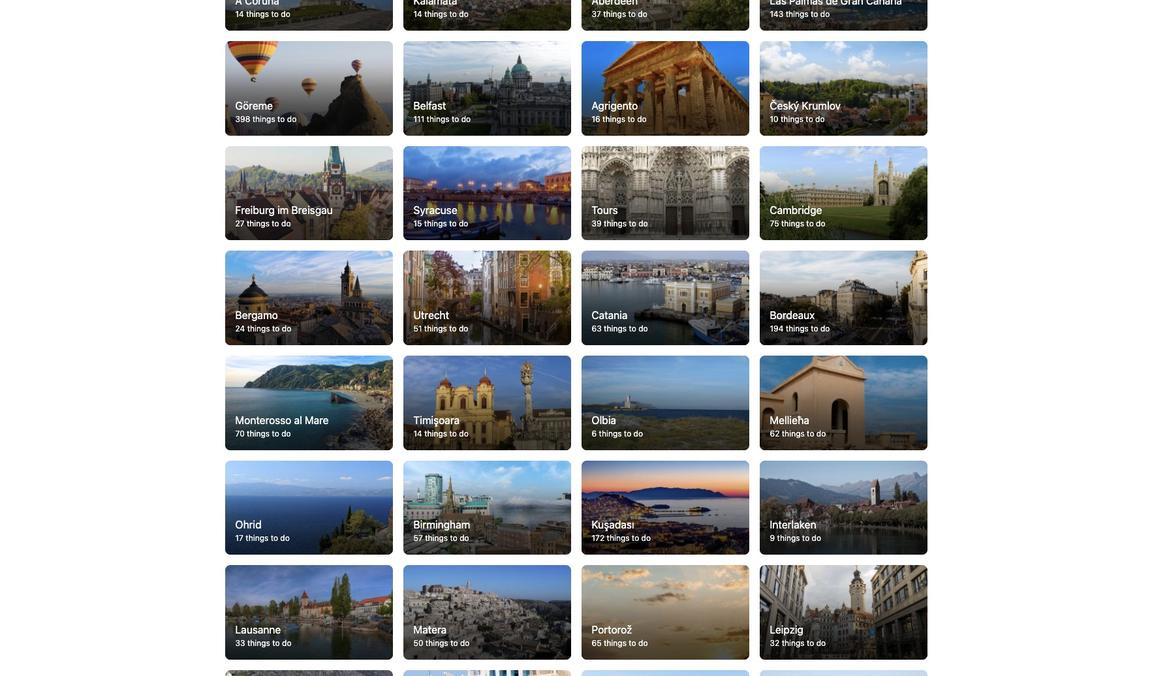 Task type: vqa. For each thing, say whether or not it's contained in the screenshot.
do associated with Timişoara
yes



Task type: describe. For each thing, give the bounding box(es) containing it.
interlaken
[[770, 519, 816, 531]]

do for utrecht
[[459, 324, 468, 334]]

utrecht image
[[403, 251, 571, 345]]

to for portorož
[[629, 638, 636, 648]]

do for timişoara
[[459, 429, 468, 438]]

194
[[770, 324, 784, 334]]

mellieħa 62 things to do
[[770, 414, 826, 438]]

to for cambridge
[[806, 219, 814, 229]]

olbia image
[[581, 356, 749, 450]]

39
[[592, 219, 602, 229]]

do for göreme
[[287, 114, 297, 124]]

37 things to do
[[592, 9, 647, 19]]

to for göreme
[[277, 114, 285, 124]]

do for bergamo
[[282, 324, 291, 334]]

16
[[592, 114, 600, 124]]

32
[[770, 638, 780, 648]]

to for bergamo
[[272, 324, 280, 334]]

to for interlaken
[[802, 533, 810, 543]]

a coruña image
[[225, 0, 393, 31]]

14 for 2nd 14 things to do link
[[414, 9, 422, 19]]

syracuse 15 things to do
[[414, 205, 468, 229]]

do for syracuse
[[459, 219, 468, 229]]

monterosso
[[235, 414, 291, 426]]

do for bordeaux
[[820, 324, 830, 334]]

things for timişoara
[[424, 429, 447, 438]]

to inside freiburg im breisgau 27 things to do
[[272, 219, 279, 229]]

timişoara 14 things to do
[[414, 414, 468, 438]]

cambridge 75 things to do
[[770, 205, 825, 229]]

do for matera
[[460, 638, 470, 648]]

things for bordeaux
[[786, 324, 809, 334]]

utrecht
[[414, 309, 449, 321]]

do inside český krumlov 10 things to do
[[815, 114, 825, 124]]

monterosso al mare 70 things to do
[[235, 414, 329, 438]]

10
[[770, 114, 778, 124]]

český krumlov 10 things to do
[[770, 100, 841, 124]]

37
[[592, 9, 601, 19]]

matera
[[414, 624, 447, 636]]

las palmas de gran canaria image
[[759, 0, 927, 31]]

bergamo 24 things to do
[[235, 309, 291, 334]]

63
[[592, 324, 602, 334]]

things for lausanne
[[247, 638, 270, 648]]

398
[[235, 114, 250, 124]]

24
[[235, 324, 245, 334]]

to for syracuse
[[449, 219, 457, 229]]

catania 63 things to do
[[592, 309, 648, 334]]

27
[[235, 219, 245, 229]]

things for tours
[[604, 219, 627, 229]]

portorož image
[[581, 565, 749, 660]]

lausanne image
[[225, 565, 393, 660]]

český
[[770, 100, 799, 111]]

62
[[770, 429, 780, 438]]

do for interlaken
[[812, 533, 821, 543]]

kuşadası 172 things to do
[[592, 519, 651, 543]]

ohrid image
[[225, 461, 393, 555]]

bordeaux
[[770, 309, 815, 321]]

timişoara
[[414, 414, 460, 426]]

mare
[[305, 414, 329, 426]]

mellieħa image
[[759, 356, 927, 450]]

lausanne
[[235, 624, 281, 636]]

to for tours
[[629, 219, 636, 229]]

mikonos image
[[403, 670, 571, 676]]

olbia 6 things to do
[[592, 414, 643, 438]]

75
[[770, 219, 779, 229]]

emporio santorini image
[[225, 670, 393, 676]]

al
[[294, 414, 302, 426]]

things for kuşadası
[[607, 533, 630, 543]]

bordeaux 194 things to do
[[770, 309, 830, 334]]

lugano image
[[581, 670, 749, 676]]

do for belfast
[[461, 114, 471, 124]]

im
[[277, 205, 289, 216]]

to inside český krumlov 10 things to do
[[806, 114, 813, 124]]

143 things to do
[[770, 9, 830, 19]]

monterosso al mare image
[[225, 356, 393, 450]]

to for matera
[[451, 638, 458, 648]]

kalamata image
[[403, 0, 571, 31]]

to for birmingham
[[450, 533, 457, 543]]

14 for second 14 things to do link from the right
[[235, 9, 244, 19]]

to for mellieħa
[[807, 429, 814, 438]]

lausanne 33 things to do
[[235, 624, 291, 648]]

to for leipzig
[[807, 638, 814, 648]]

do for olbia
[[634, 429, 643, 438]]

things for belfast
[[427, 114, 449, 124]]

do for catania
[[638, 324, 648, 334]]

to for belfast
[[452, 114, 459, 124]]

things for ohrid
[[246, 533, 268, 543]]

things inside český krumlov 10 things to do
[[781, 114, 804, 124]]

9
[[770, 533, 775, 543]]

freiburg
[[235, 205, 275, 216]]

things for birmingham
[[425, 533, 448, 543]]

göreme image
[[225, 41, 393, 136]]

mellieħa
[[770, 414, 809, 426]]

bordeaux image
[[759, 251, 927, 345]]

things for mellieħa
[[782, 429, 805, 438]]

70
[[235, 429, 245, 438]]

portorož 65 things to do
[[592, 624, 648, 648]]

65
[[592, 638, 602, 648]]

aberdeen image
[[581, 0, 749, 31]]

do for kuşadası
[[641, 533, 651, 543]]

do inside monterosso al mare 70 things to do
[[281, 429, 291, 438]]

catania image
[[581, 251, 749, 345]]

6
[[592, 429, 597, 438]]

33
[[235, 638, 245, 648]]

do for birmingham
[[460, 533, 469, 543]]



Task type: locate. For each thing, give the bounding box(es) containing it.
do inside tours 39 things to do
[[638, 219, 648, 229]]

český krumlov image
[[759, 41, 927, 136]]

do inside ohrid 17 things to do
[[280, 533, 290, 543]]

14 inside timişoara 14 things to do
[[414, 429, 422, 438]]

to inside 'leipzig 32 things to do'
[[807, 638, 814, 648]]

things inside the "matera 50 things to do"
[[425, 638, 448, 648]]

things inside göreme 398 things to do
[[252, 114, 275, 124]]

birmingham image
[[403, 461, 571, 555]]

do for lausanne
[[282, 638, 291, 648]]

17
[[235, 533, 243, 543]]

0 horizontal spatial 14 things to do
[[235, 9, 290, 19]]

do for tours
[[638, 219, 648, 229]]

to for timişoara
[[449, 429, 457, 438]]

things inside utrecht 51 things to do
[[424, 324, 447, 334]]

1 horizontal spatial 14 things to do link
[[403, 0, 571, 31]]

cambridge image
[[759, 146, 927, 240]]

agrigento
[[592, 100, 638, 111]]

catania
[[592, 309, 628, 321]]

olbia
[[592, 414, 616, 426]]

to inside portorož 65 things to do
[[629, 638, 636, 648]]

things inside the interlaken 9 things to do
[[777, 533, 800, 543]]

do for mellieħa
[[816, 429, 826, 438]]

things for bergamo
[[247, 324, 270, 334]]

things inside belfast 111 things to do
[[427, 114, 449, 124]]

do for agrigento
[[637, 114, 647, 124]]

do
[[281, 9, 290, 19], [459, 9, 468, 19], [638, 9, 647, 19], [820, 9, 830, 19], [287, 114, 297, 124], [461, 114, 471, 124], [637, 114, 647, 124], [815, 114, 825, 124], [281, 219, 291, 229], [459, 219, 468, 229], [638, 219, 648, 229], [816, 219, 825, 229], [282, 324, 291, 334], [459, 324, 468, 334], [638, 324, 648, 334], [820, 324, 830, 334], [281, 429, 291, 438], [459, 429, 468, 438], [634, 429, 643, 438], [816, 429, 826, 438], [280, 533, 290, 543], [460, 533, 469, 543], [641, 533, 651, 543], [812, 533, 821, 543], [282, 638, 291, 648], [460, 638, 470, 648], [638, 638, 648, 648], [816, 638, 826, 648]]

2 14 things to do link from the left
[[403, 0, 571, 31]]

interlaken 9 things to do
[[770, 519, 821, 543]]

belfast 111 things to do
[[414, 100, 471, 124]]

do inside the kuşadasi 172 things to do
[[641, 533, 651, 543]]

ohrid 17 things to do
[[235, 519, 290, 543]]

leipzig image
[[759, 565, 927, 660]]

bergamo
[[235, 309, 278, 321]]

to inside göreme 398 things to do
[[277, 114, 285, 124]]

tours 39 things to do
[[592, 205, 648, 229]]

1 14 things to do link from the left
[[225, 0, 393, 31]]

things for portorož
[[604, 638, 627, 648]]

do inside agrigento 16 things to do
[[637, 114, 647, 124]]

utrecht 51 things to do
[[414, 309, 468, 334]]

galway image
[[759, 670, 927, 676]]

freiburg im breisgau 27 things to do
[[235, 205, 333, 229]]

do inside freiburg im breisgau 27 things to do
[[281, 219, 291, 229]]

göreme 398 things to do
[[235, 100, 297, 124]]

to inside agrigento 16 things to do
[[628, 114, 635, 124]]

belfast
[[414, 100, 446, 111]]

matera image
[[403, 565, 571, 660]]

things inside olbia 6 things to do
[[599, 429, 622, 438]]

to inside monterosso al mare 70 things to do
[[272, 429, 279, 438]]

to for lausanne
[[272, 638, 280, 648]]

tours
[[592, 205, 618, 216]]

things for agrigento
[[603, 114, 625, 124]]

syracuse
[[414, 205, 457, 216]]

things inside monterosso al mare 70 things to do
[[247, 429, 270, 438]]

do inside utrecht 51 things to do
[[459, 324, 468, 334]]

ohrid
[[235, 519, 261, 531]]

freiburg im breisgau image
[[225, 146, 393, 240]]

do inside timişoara 14 things to do
[[459, 429, 468, 438]]

do for leipzig
[[816, 638, 826, 648]]

timişoara image
[[403, 356, 571, 450]]

interlaken image
[[759, 461, 927, 555]]

do inside lausanne 33 things to do
[[282, 638, 291, 648]]

to inside bordeaux 194 things to do
[[811, 324, 818, 334]]

to inside syracuse 15 things to do
[[449, 219, 457, 229]]

111
[[414, 114, 424, 124]]

do inside 'leipzig 32 things to do'
[[816, 638, 826, 648]]

cambridge
[[770, 205, 822, 216]]

37 things to do link
[[581, 0, 749, 31]]

do inside olbia 6 things to do
[[634, 429, 643, 438]]

do inside the interlaken 9 things to do
[[812, 533, 821, 543]]

things inside bordeaux 194 things to do
[[786, 324, 809, 334]]

things for olbia
[[599, 429, 622, 438]]

to inside tours 39 things to do
[[629, 219, 636, 229]]

things inside birmingham 57 things to do
[[425, 533, 448, 543]]

belfast image
[[403, 41, 571, 136]]

57
[[414, 533, 423, 543]]

things inside timişoara 14 things to do
[[424, 429, 447, 438]]

do inside the "matera 50 things to do"
[[460, 638, 470, 648]]

krumlov
[[802, 100, 841, 111]]

things for utrecht
[[424, 324, 447, 334]]

things inside syracuse 15 things to do
[[424, 219, 447, 229]]

to for agrigento
[[628, 114, 635, 124]]

to inside birmingham 57 things to do
[[450, 533, 457, 543]]

to inside timişoara 14 things to do
[[449, 429, 457, 438]]

143
[[770, 9, 784, 19]]

birmingham
[[414, 519, 470, 531]]

172
[[592, 533, 605, 543]]

bergamo image
[[225, 251, 393, 345]]

to inside the interlaken 9 things to do
[[802, 533, 810, 543]]

do for cambridge
[[816, 219, 825, 229]]

do inside the catania 63 things to do
[[638, 324, 648, 334]]

do inside mellieħa 62 things to do
[[816, 429, 826, 438]]

do inside göreme 398 things to do
[[287, 114, 297, 124]]

do for portorož
[[638, 638, 648, 648]]

2 14 things to do from the left
[[414, 9, 468, 19]]

to inside the "matera 50 things to do"
[[451, 638, 458, 648]]

15
[[414, 219, 422, 229]]

1 horizontal spatial 14 things to do
[[414, 9, 468, 19]]

things for göreme
[[252, 114, 275, 124]]

do inside birmingham 57 things to do
[[460, 533, 469, 543]]

to inside bergamo 24 things to do
[[272, 324, 280, 334]]

things for interlaken
[[777, 533, 800, 543]]

things
[[246, 9, 269, 19], [424, 9, 447, 19], [603, 9, 626, 19], [786, 9, 809, 19], [252, 114, 275, 124], [427, 114, 449, 124], [603, 114, 625, 124], [781, 114, 804, 124], [247, 219, 270, 229], [424, 219, 447, 229], [604, 219, 627, 229], [781, 219, 804, 229], [247, 324, 270, 334], [424, 324, 447, 334], [604, 324, 627, 334], [786, 324, 809, 334], [247, 429, 270, 438], [424, 429, 447, 438], [599, 429, 622, 438], [782, 429, 805, 438], [246, 533, 268, 543], [425, 533, 448, 543], [607, 533, 630, 543], [777, 533, 800, 543], [247, 638, 270, 648], [425, 638, 448, 648], [604, 638, 627, 648], [782, 638, 805, 648]]

to inside ohrid 17 things to do
[[271, 533, 278, 543]]

14 things to do
[[235, 9, 290, 19], [414, 9, 468, 19]]

syracuse image
[[403, 146, 571, 240]]

50
[[414, 638, 423, 648]]

to for utrecht
[[449, 324, 457, 334]]

to for bordeaux
[[811, 324, 818, 334]]

things inside portorož 65 things to do
[[604, 638, 627, 648]]

to for catania
[[629, 324, 636, 334]]

things inside mellieħa 62 things to do
[[782, 429, 805, 438]]

kuşadası image
[[581, 461, 749, 555]]

to inside the catania 63 things to do
[[629, 324, 636, 334]]

14 things to do for 2nd 14 things to do link
[[414, 9, 468, 19]]

to inside olbia 6 things to do
[[624, 429, 631, 438]]

14 things to do for second 14 things to do link from the right
[[235, 9, 290, 19]]

do inside portorož 65 things to do
[[638, 638, 648, 648]]

things for leipzig
[[782, 638, 805, 648]]

do inside syracuse 15 things to do
[[459, 219, 468, 229]]

things for syracuse
[[424, 219, 447, 229]]

do inside cambridge 75 things to do
[[816, 219, 825, 229]]

things inside 'leipzig 32 things to do'
[[782, 638, 805, 648]]

leipzig
[[770, 624, 804, 636]]

leipzig 32 things to do
[[770, 624, 826, 648]]

things inside freiburg im breisgau 27 things to do
[[247, 219, 270, 229]]

things for catania
[[604, 324, 627, 334]]

0 horizontal spatial 14 things to do link
[[225, 0, 393, 31]]

kuşadası
[[592, 519, 634, 531]]

14 things to do link
[[225, 0, 393, 31], [403, 0, 571, 31]]

51
[[414, 324, 422, 334]]

birmingham 57 things to do
[[414, 519, 470, 543]]

to inside cambridge 75 things to do
[[806, 219, 814, 229]]

matera 50 things to do
[[414, 624, 470, 648]]

to
[[271, 9, 279, 19], [449, 9, 457, 19], [628, 9, 636, 19], [811, 9, 818, 19], [277, 114, 285, 124], [452, 114, 459, 124], [628, 114, 635, 124], [806, 114, 813, 124], [272, 219, 279, 229], [449, 219, 457, 229], [629, 219, 636, 229], [806, 219, 814, 229], [272, 324, 280, 334], [449, 324, 457, 334], [629, 324, 636, 334], [811, 324, 818, 334], [272, 429, 279, 438], [449, 429, 457, 438], [624, 429, 631, 438], [807, 429, 814, 438], [271, 533, 278, 543], [450, 533, 457, 543], [632, 533, 639, 543], [802, 533, 810, 543], [272, 638, 280, 648], [451, 638, 458, 648], [629, 638, 636, 648], [807, 638, 814, 648]]

to inside belfast 111 things to do
[[452, 114, 459, 124]]

things inside the catania 63 things to do
[[604, 324, 627, 334]]

to for olbia
[[624, 429, 631, 438]]

143 things to do link
[[759, 0, 927, 31]]

things for cambridge
[[781, 219, 804, 229]]

things inside the kuşadasi 172 things to do
[[607, 533, 630, 543]]

1 14 things to do from the left
[[235, 9, 290, 19]]

things inside bergamo 24 things to do
[[247, 324, 270, 334]]

14
[[235, 9, 244, 19], [414, 9, 422, 19], [414, 429, 422, 438]]

to for ohrid
[[271, 533, 278, 543]]

things inside ohrid 17 things to do
[[246, 533, 268, 543]]

do for ohrid
[[280, 533, 290, 543]]

to for kuşadası
[[632, 533, 639, 543]]

göreme
[[235, 100, 273, 111]]

agrigento image
[[581, 41, 749, 136]]

things inside lausanne 33 things to do
[[247, 638, 270, 648]]

portorož
[[592, 624, 632, 636]]

to inside utrecht 51 things to do
[[449, 324, 457, 334]]

do inside bordeaux 194 things to do
[[820, 324, 830, 334]]

breisgau
[[291, 205, 333, 216]]

agrigento 16 things to do
[[592, 100, 647, 124]]

things inside agrigento 16 things to do
[[603, 114, 625, 124]]

do inside bergamo 24 things to do
[[282, 324, 291, 334]]

to inside mellieħa 62 things to do
[[807, 429, 814, 438]]

things inside tours 39 things to do
[[604, 219, 627, 229]]

to inside lausanne 33 things to do
[[272, 638, 280, 648]]

tours image
[[581, 146, 749, 240]]

do inside belfast 111 things to do
[[461, 114, 471, 124]]

things for matera
[[425, 638, 448, 648]]

to inside the kuşadasi 172 things to do
[[632, 533, 639, 543]]

things inside cambridge 75 things to do
[[781, 219, 804, 229]]



